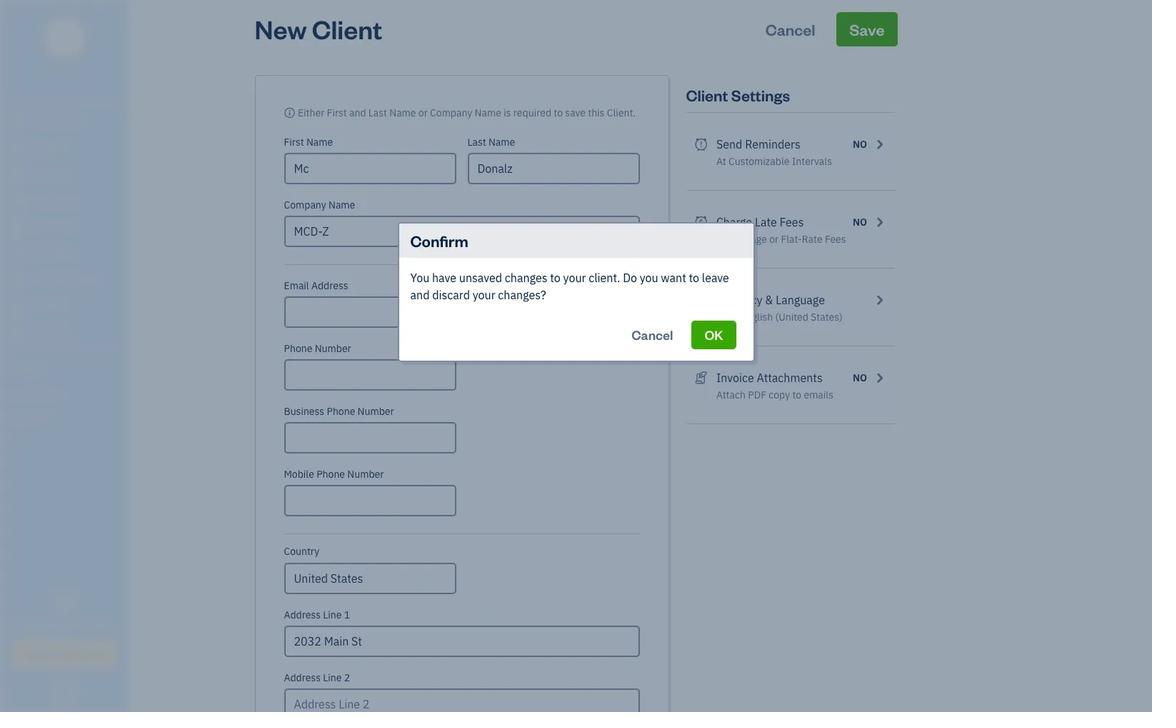 Task type: vqa. For each thing, say whether or not it's contained in the screenshot.


Task type: locate. For each thing, give the bounding box(es) containing it.
cancel button
[[753, 12, 829, 46], [619, 320, 686, 349]]

1 horizontal spatial your
[[563, 270, 586, 285]]

at customizable intervals
[[717, 155, 832, 168]]

(united
[[776, 311, 809, 324]]

you
[[640, 270, 658, 285]]

1 vertical spatial client
[[686, 85, 728, 105]]

number up 'business phone number' 'text box' at left bottom
[[358, 405, 394, 418]]

save
[[850, 19, 885, 39]]

number for business phone number
[[358, 405, 394, 418]]

0 horizontal spatial cancel button
[[619, 320, 686, 349]]

save
[[565, 106, 586, 119]]

pdf
[[748, 389, 767, 402]]

copy
[[769, 389, 790, 402]]

last down either first and last name or company name is required to save this client.
[[468, 136, 486, 149]]

name down the either
[[306, 136, 333, 149]]

name for first name
[[306, 136, 333, 149]]

address left 2
[[284, 672, 321, 685]]

1 horizontal spatial and
[[410, 288, 430, 302]]

customizable
[[729, 155, 790, 168]]

1 no from the top
[[853, 138, 867, 151]]

charge
[[717, 215, 752, 229]]

line left 1
[[323, 609, 342, 622]]

unsaved
[[459, 270, 502, 285]]

name up first name text box
[[390, 106, 416, 119]]

address for address line 2
[[284, 672, 321, 685]]

1 horizontal spatial company
[[430, 106, 473, 119]]

cancel
[[766, 19, 816, 39], [632, 326, 673, 343]]

Address Line 2 text field
[[284, 689, 640, 712]]

2 vertical spatial address
[[284, 672, 321, 685]]

left
[[48, 618, 69, 632]]

1 vertical spatial your
[[473, 288, 496, 302]]

number
[[315, 342, 351, 355], [358, 405, 394, 418], [347, 468, 384, 481]]

last
[[369, 106, 387, 119], [468, 136, 486, 149]]

upgrade
[[24, 645, 75, 662]]

ok
[[705, 326, 723, 343]]

30 days left in trial
[[20, 587, 108, 632]]

1 horizontal spatial cancel
[[766, 19, 816, 39]]

0 vertical spatial line
[[323, 609, 342, 622]]

phone right mobile
[[317, 468, 345, 481]]

intervals
[[792, 155, 832, 168]]

0 vertical spatial address
[[312, 279, 348, 292]]

name for last name
[[489, 136, 515, 149]]

2 vertical spatial number
[[347, 468, 384, 481]]

&
[[765, 293, 773, 307]]

0 vertical spatial company
[[430, 106, 473, 119]]

name down is
[[489, 136, 515, 149]]

1 chevronright image from the top
[[873, 136, 886, 153]]

3 no from the top
[[853, 372, 867, 384]]

you
[[410, 270, 430, 285]]

company down first name
[[284, 199, 326, 211]]

usd, english (united states)
[[717, 311, 843, 324]]

company
[[430, 106, 473, 119], [284, 199, 326, 211]]

cancel for save
[[766, 19, 816, 39]]

email address
[[284, 279, 348, 292]]

first down primary image
[[284, 136, 304, 149]]

1 vertical spatial first
[[284, 136, 304, 149]]

2 chevronright image from the top
[[873, 214, 886, 231]]

1 vertical spatial address
[[284, 609, 321, 622]]

your left client.
[[563, 270, 586, 285]]

2 no from the top
[[853, 216, 867, 229]]

and
[[349, 106, 366, 119], [410, 288, 430, 302]]

1 vertical spatial cancel button
[[619, 320, 686, 349]]

0 horizontal spatial first
[[284, 136, 304, 149]]

0 vertical spatial or
[[419, 106, 428, 119]]

no
[[853, 138, 867, 151], [853, 216, 867, 229], [853, 372, 867, 384]]

number up mobile phone number text field
[[347, 468, 384, 481]]

1 line from the top
[[323, 609, 342, 622]]

first
[[327, 106, 347, 119], [284, 136, 304, 149]]

line left 2
[[323, 672, 342, 685]]

first name
[[284, 136, 333, 149]]

last name
[[468, 136, 515, 149]]

line for 2
[[323, 672, 342, 685]]

phone for mobile
[[317, 468, 345, 481]]

client right the new
[[312, 12, 382, 46]]

phone down email
[[284, 342, 313, 355]]

discard
[[432, 288, 470, 302]]

0 horizontal spatial and
[[349, 106, 366, 119]]

fees
[[780, 215, 804, 229], [825, 233, 846, 246]]

1 vertical spatial cancel
[[632, 326, 673, 343]]

name for company name
[[329, 199, 355, 211]]

flat-
[[781, 233, 802, 246]]

address
[[312, 279, 348, 292], [284, 609, 321, 622], [284, 672, 321, 685]]

2 vertical spatial no
[[853, 372, 867, 384]]

0 vertical spatial fees
[[780, 215, 804, 229]]

no for charge late fees
[[853, 216, 867, 229]]

either first and last name or company name is required to save this client.
[[298, 106, 636, 119]]

1 horizontal spatial cancel button
[[753, 12, 829, 46]]

and down you
[[410, 288, 430, 302]]

Email Address text field
[[284, 297, 456, 328]]

client
[[312, 12, 382, 46], [686, 85, 728, 105]]

in
[[71, 618, 83, 632]]

business
[[284, 405, 324, 418]]

fees up flat-
[[780, 215, 804, 229]]

1 horizontal spatial client
[[686, 85, 728, 105]]

send reminders
[[717, 137, 801, 151]]

line for 1
[[323, 609, 342, 622]]

to right want
[[689, 270, 700, 285]]

2 vertical spatial phone
[[317, 468, 345, 481]]

late
[[755, 215, 777, 229]]

cancel button inside confirm dialog
[[619, 320, 686, 349]]

new client
[[255, 12, 382, 46]]

1 vertical spatial line
[[323, 672, 342, 685]]

last up first name text box
[[369, 106, 387, 119]]

confirm dialog
[[0, 205, 1153, 379]]

4 chevronright image from the top
[[873, 369, 886, 387]]

0 vertical spatial cancel button
[[753, 12, 829, 46]]

1 horizontal spatial first
[[327, 106, 347, 119]]

0 horizontal spatial fees
[[780, 215, 804, 229]]

and right the either
[[349, 106, 366, 119]]

0 horizontal spatial client
[[312, 12, 382, 46]]

1 horizontal spatial fees
[[825, 233, 846, 246]]

1 vertical spatial no
[[853, 216, 867, 229]]

1
[[344, 609, 350, 622]]

or
[[419, 106, 428, 119], [770, 233, 779, 246]]

phone
[[284, 342, 313, 355], [327, 405, 355, 418], [317, 468, 345, 481]]

required
[[514, 106, 552, 119]]

name
[[390, 106, 416, 119], [475, 106, 502, 119], [306, 136, 333, 149], [489, 136, 515, 149], [329, 199, 355, 211]]

rate
[[802, 233, 823, 246]]

0 horizontal spatial cancel
[[632, 326, 673, 343]]

cancel inside confirm dialog
[[632, 326, 673, 343]]

line
[[323, 609, 342, 622], [323, 672, 342, 685]]

attach pdf copy to emails
[[717, 389, 834, 402]]

0 vertical spatial last
[[369, 106, 387, 119]]

name left is
[[475, 106, 502, 119]]

states)
[[811, 311, 843, 324]]

0 vertical spatial cancel
[[766, 19, 816, 39]]

1 vertical spatial and
[[410, 288, 430, 302]]

attach
[[717, 389, 746, 402]]

0 vertical spatial no
[[853, 138, 867, 151]]

your
[[563, 270, 586, 285], [473, 288, 496, 302]]

fees right rate
[[825, 233, 846, 246]]

attachments
[[757, 371, 823, 385]]

1 vertical spatial fees
[[825, 233, 846, 246]]

1 vertical spatial company
[[284, 199, 326, 211]]

Company Name text field
[[284, 216, 640, 247]]

chevronright image
[[873, 136, 886, 153], [873, 214, 886, 231], [873, 292, 886, 309], [873, 369, 886, 387]]

Address Line 1 text field
[[284, 626, 640, 657]]

0 vertical spatial and
[[349, 106, 366, 119]]

to left save
[[554, 106, 563, 119]]

1 vertical spatial last
[[468, 136, 486, 149]]

1 vertical spatial phone
[[327, 405, 355, 418]]

reminders
[[745, 137, 801, 151]]

ok button
[[692, 320, 736, 349]]

invoices image
[[695, 369, 708, 387]]

client up latereminders image
[[686, 85, 728, 105]]

number up phone number text field
[[315, 342, 351, 355]]

want
[[661, 270, 686, 285]]

1 vertical spatial number
[[358, 405, 394, 418]]

new
[[255, 12, 307, 46]]

chevronright image for charge late fees
[[873, 214, 886, 231]]

first right the either
[[327, 106, 347, 119]]

address left 1
[[284, 609, 321, 622]]

company name
[[284, 199, 355, 211]]

phone right business
[[327, 405, 355, 418]]

0 horizontal spatial company
[[284, 199, 326, 211]]

Phone Number text field
[[284, 359, 456, 391]]

phone number
[[284, 342, 351, 355]]

client.
[[589, 270, 620, 285]]

to
[[554, 106, 563, 119], [550, 270, 561, 285], [689, 270, 700, 285], [793, 389, 802, 402]]

0 vertical spatial phone
[[284, 342, 313, 355]]

company up last name
[[430, 106, 473, 119]]

now
[[78, 645, 104, 662]]

your down the unsaved on the top of page
[[473, 288, 496, 302]]

name down first name text box
[[329, 199, 355, 211]]

address right email
[[312, 279, 348, 292]]

address for address line 1
[[284, 609, 321, 622]]

2 line from the top
[[323, 672, 342, 685]]

1 horizontal spatial or
[[770, 233, 779, 246]]



Task type: describe. For each thing, give the bounding box(es) containing it.
percentage or flat-rate fees
[[717, 233, 846, 246]]

changes?
[[498, 288, 546, 302]]

0 horizontal spatial or
[[419, 106, 428, 119]]

0 horizontal spatial last
[[369, 106, 387, 119]]

settings
[[732, 85, 790, 105]]

english
[[741, 311, 773, 324]]

charge late fees
[[717, 215, 804, 229]]

latefees image
[[695, 214, 708, 231]]

business phone number
[[284, 405, 394, 418]]

main element
[[0, 0, 164, 712]]

Business Phone Number text field
[[284, 422, 456, 454]]

confirm
[[410, 230, 469, 250]]

1 horizontal spatial last
[[468, 136, 486, 149]]

chevronright image for send reminders
[[873, 136, 886, 153]]

trial
[[85, 618, 108, 632]]

First Name text field
[[284, 153, 456, 184]]

no for invoice attachments
[[853, 372, 867, 384]]

address line 2
[[284, 672, 350, 685]]

0 vertical spatial first
[[327, 106, 347, 119]]

to right copy
[[793, 389, 802, 402]]

primary image
[[284, 106, 296, 119]]

is
[[504, 106, 511, 119]]

upgrade now
[[24, 645, 104, 662]]

client.
[[607, 106, 636, 119]]

30
[[51, 587, 78, 617]]

days
[[20, 618, 46, 632]]

send
[[717, 137, 743, 151]]

emails
[[804, 389, 834, 402]]

3 chevronright image from the top
[[873, 292, 886, 309]]

2
[[344, 672, 350, 685]]

0 horizontal spatial your
[[473, 288, 496, 302]]

email
[[284, 279, 309, 292]]

number for mobile phone number
[[347, 468, 384, 481]]

currency
[[717, 293, 763, 307]]

percentage
[[717, 233, 767, 246]]

0 vertical spatial number
[[315, 342, 351, 355]]

this
[[588, 106, 605, 119]]

cancel for ok
[[632, 326, 673, 343]]

mobile phone number
[[284, 468, 384, 481]]

no for send reminders
[[853, 138, 867, 151]]

latereminders image
[[695, 136, 708, 153]]

0 vertical spatial your
[[563, 270, 586, 285]]

have
[[432, 270, 457, 285]]

0 vertical spatial client
[[312, 12, 382, 46]]

address line 1
[[284, 609, 350, 622]]

at
[[717, 155, 726, 168]]

do
[[623, 270, 637, 285]]

phone for business
[[327, 405, 355, 418]]

either
[[298, 106, 325, 119]]

invoice
[[717, 371, 754, 385]]

cancel button for ok
[[619, 320, 686, 349]]

upgrade now button
[[11, 639, 117, 668]]

currency & language
[[717, 293, 825, 307]]

changes
[[505, 270, 548, 285]]

language
[[776, 293, 825, 307]]

chevronright image for invoice attachments
[[873, 369, 886, 387]]

save button
[[837, 12, 898, 46]]

Last Name text field
[[468, 153, 640, 184]]

leave
[[702, 270, 729, 285]]

1 vertical spatial or
[[770, 233, 779, 246]]

Mobile Phone Number text field
[[284, 485, 456, 517]]

cancel button for save
[[753, 12, 829, 46]]

client settings
[[686, 85, 790, 105]]

country
[[284, 545, 319, 558]]

usd,
[[717, 311, 738, 324]]

you have unsaved changes to your client. do you want to leave and discard your changes?
[[410, 270, 729, 302]]

invoice attachments
[[717, 371, 823, 385]]

and inside the you have unsaved changes to your client. do you want to leave and discard your changes?
[[410, 288, 430, 302]]

mobile
[[284, 468, 314, 481]]

to right changes
[[550, 270, 561, 285]]



